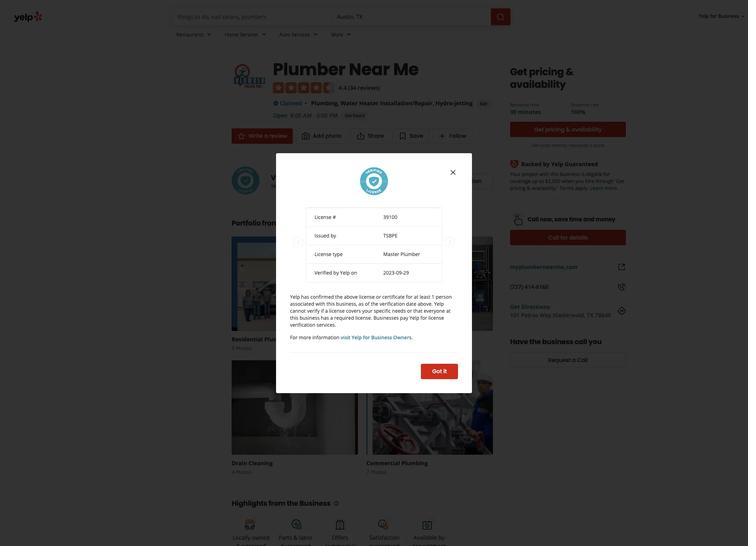 Task type: describe. For each thing, give the bounding box(es) containing it.
search image
[[496, 13, 505, 21]]

now,
[[540, 215, 553, 223]]

2 , from the left
[[433, 99, 434, 107]]

0 horizontal spatial has
[[301, 293, 309, 300]]

plumber inside "got it" dialog
[[401, 251, 420, 257]]

home services
[[225, 31, 258, 38]]

installation/repair
[[380, 99, 433, 107]]

with inside your project with this business is eligible for coverage up to $2,500 when you hire through 'get pricing & availability.' terms apply.
[[539, 171, 549, 177]]

close image
[[449, 168, 457, 177]]

5:00
[[317, 112, 328, 119]]

locally owned & operated
[[233, 534, 270, 546]]

for right visit
[[363, 334, 370, 341]]

eligible
[[586, 171, 602, 177]]

from for portfolio
[[262, 218, 279, 228]]

plumbing link
[[311, 99, 338, 107]]

business,
[[336, 300, 357, 307]]

photos for residential plumbing
[[236, 345, 252, 352]]

pricing inside get pricing & availability button
[[545, 125, 564, 133]]

(737)
[[510, 283, 523, 291]]

or for license
[[332, 183, 337, 189]]

24 external link v2 image
[[618, 263, 626, 271]]

time inside response time 30 minutes
[[530, 102, 539, 108]]

date
[[406, 300, 416, 307]]

locals
[[540, 142, 551, 148]]

sponsored
[[329, 220, 358, 228]]

get pricing & availability inside button
[[534, 125, 602, 133]]

photos inside water heater service 4 photos
[[371, 345, 386, 352]]

2 guaranteed from the left
[[369, 542, 400, 546]]

home
[[225, 31, 239, 38]]

everyone
[[424, 307, 445, 314]]

request a call
[[548, 356, 588, 364]]

a inside button
[[572, 356, 576, 364]]

for inside your project with this business is eligible for coverage up to $2,500 when you hire through 'get pricing & availability.' terms apply.
[[603, 171, 610, 177]]

plumbing for residential plumbing
[[264, 336, 291, 343]]

auto services
[[279, 31, 310, 38]]

and
[[583, 215, 594, 223]]

parts & labor guaranteed
[[279, 534, 313, 546]]

1
[[432, 293, 434, 300]]

available by appointment
[[412, 534, 446, 546]]

got it button
[[421, 364, 458, 379]]

24 chevron down v2 image for home services
[[260, 30, 268, 39]]

0 vertical spatial plumber
[[273, 58, 345, 81]]

locally_owned_operated image
[[244, 516, 258, 530]]

save button
[[392, 129, 429, 144]]

yelp for business
[[699, 13, 739, 19]]

offers_commercial_services image
[[333, 516, 347, 530]]

plumbing , water heater installation/repair , hydro-jetting
[[311, 99, 473, 107]]

commercial
[[366, 460, 400, 467]]

share
[[368, 132, 384, 140]]

license inside verified license yelp confirmed a business or employee license.
[[299, 173, 325, 183]]

guaranteed inside 'parts & labor guaranteed'
[[280, 542, 311, 546]]

services for auto services
[[291, 31, 310, 38]]

write a review
[[248, 132, 287, 140]]

call for call for details
[[548, 234, 559, 242]]

commercial plumbing 7 photos
[[366, 460, 428, 476]]

1 horizontal spatial verification
[[380, 300, 405, 307]]

or for has
[[376, 293, 381, 300]]

get directions 101 petras way niederwald, tx 78640
[[510, 303, 611, 319]]

labor
[[299, 534, 313, 542]]

24 save outline v2 image
[[398, 132, 407, 140]]

for inside "button"
[[710, 13, 717, 19]]

niederwald,
[[553, 311, 585, 319]]

verify
[[307, 307, 320, 314]]

add photo link
[[296, 129, 348, 144]]

this inside your project with this business is eligible for coverage up to $2,500 when you hire through 'get pricing & availability.' terms apply.
[[550, 171, 559, 177]]

-
[[313, 112, 315, 119]]

your
[[362, 307, 373, 314]]

information for license
[[449, 177, 482, 185]]

learn more link
[[590, 185, 617, 191]]

license inside button
[[429, 177, 448, 185]]

photo
[[325, 132, 342, 140]]

24 chevron down v2 image for more
[[345, 30, 353, 39]]

hydro-jetting link
[[435, 99, 473, 107]]

yelp inside "button"
[[699, 13, 709, 19]]

see hours link
[[342, 112, 368, 120]]

1 , from the left
[[338, 99, 339, 107]]

request a call button
[[510, 352, 626, 368]]

drain cleaning 4 photos
[[232, 460, 273, 476]]

more for learn
[[605, 185, 617, 191]]

license for license #
[[315, 214, 331, 220]]

1 horizontal spatial at
[[446, 307, 451, 314]]

way
[[540, 311, 551, 319]]

'get
[[615, 178, 624, 184]]

money
[[596, 215, 615, 223]]

near
[[349, 58, 390, 81]]

a inside "link"
[[264, 132, 268, 140]]

is
[[581, 171, 585, 177]]

5
[[232, 345, 234, 352]]

1 horizontal spatial plumbing
[[311, 99, 338, 107]]

see license information button
[[406, 174, 493, 189]]

as
[[359, 300, 364, 307]]

2 horizontal spatial or
[[407, 307, 412, 314]]

terms
[[559, 185, 574, 191]]

auto services link
[[274, 25, 325, 45]]

4.4 star rating image
[[273, 82, 334, 93]]

1 horizontal spatial time
[[569, 215, 582, 223]]

16 claim filled v2 image
[[273, 100, 278, 106]]

& inside locally owned & operated
[[236, 542, 240, 546]]

type
[[333, 251, 343, 257]]

verified license yelp confirmed a business or employee license.
[[271, 173, 379, 189]]

1 horizontal spatial you
[[589, 337, 602, 347]]

yelp has confirmed the above license or certificate for at least 1 person associated with this business, as of the verification date above. yelp cannot verify if a license covers your specific needs or that everyone at this business has a required license. businesses pay yelp for license verification services.
[[290, 293, 452, 328]]

business inside "element"
[[293, 218, 324, 228]]

add
[[313, 132, 324, 140]]

license. inside yelp has confirmed the above license or certificate for at least 1 person associated with this business, as of the verification date above. yelp cannot verify if a license covers your specific needs or that everyone at this business has a required license. businesses pay yelp for license verification services.
[[355, 314, 372, 321]]

appointment
[[412, 542, 446, 546]]

0 horizontal spatial at
[[414, 293, 418, 300]]

yelp inside verified license yelp confirmed a business or employee license.
[[271, 183, 281, 189]]

see license information
[[417, 177, 482, 185]]

548 locals recently requested a quote
[[531, 142, 605, 148]]

(34
[[348, 84, 356, 92]]

2023-09-29
[[383, 269, 409, 276]]

highlights
[[232, 499, 267, 509]]

me
[[393, 58, 419, 81]]

business logo image
[[232, 58, 267, 94]]

residential plumbing 5 photos
[[232, 336, 291, 352]]

by for verified
[[333, 269, 339, 276]]

up
[[532, 178, 538, 184]]

portfolio from the business
[[232, 218, 324, 228]]

reviews)
[[358, 84, 380, 92]]

16 chevron down v2 image
[[740, 14, 746, 19]]

call now, save time and money
[[528, 215, 615, 223]]

0 horizontal spatial verification
[[290, 321, 315, 328]]

business inside your project with this business is eligible for coverage up to $2,500 when you hire through 'get pricing & availability.' terms apply.
[[560, 171, 580, 177]]

(737) 414-6160
[[510, 283, 549, 291]]

2 horizontal spatial call
[[577, 356, 588, 364]]

certificate
[[382, 293, 405, 300]]

.
[[412, 334, 413, 341]]

business inside yelp has confirmed the above license or certificate for at least 1 person associated with this business, as of the verification date above. yelp cannot verify if a license covers your specific needs or that everyone at this business has a required license. businesses pay yelp for license verification services.
[[300, 314, 320, 321]]

414-
[[525, 283, 536, 291]]

on
[[351, 269, 357, 276]]

confirmed inside yelp has confirmed the above license or certificate for at least 1 person associated with this business, as of the verification date above. yelp cannot verify if a license covers your specific needs or that everyone at this business has a required license. businesses pay yelp for license verification services.
[[310, 293, 334, 300]]

restaurants link
[[171, 25, 219, 45]]

least
[[420, 293, 430, 300]]

required
[[334, 314, 354, 321]]

4.4 (34 reviews)
[[339, 84, 380, 92]]

0 vertical spatial water
[[341, 99, 358, 107]]

39100
[[383, 214, 397, 220]]

4 inside drain cleaning 4 photos
[[232, 469, 234, 476]]

information for more
[[312, 334, 339, 341]]

rate
[[591, 102, 599, 108]]

#
[[333, 214, 336, 220]]

petras
[[521, 311, 538, 319]]



Task type: locate. For each thing, give the bounding box(es) containing it.
1 vertical spatial more
[[299, 334, 311, 341]]

with
[[539, 171, 549, 177], [315, 300, 325, 307]]

2 vertical spatial pricing
[[510, 185, 525, 191]]

guaranteed
[[280, 542, 311, 546], [369, 542, 400, 546]]

24 chevron down v2 image inside "more" link
[[345, 30, 353, 39]]

services for home services
[[240, 31, 258, 38]]

master
[[383, 251, 399, 257]]

owned
[[252, 534, 270, 542]]

1 vertical spatial water
[[366, 336, 384, 343]]

0 horizontal spatial time
[[530, 102, 539, 108]]

1 vertical spatial see
[[417, 177, 427, 185]]

7
[[366, 469, 369, 476]]

got
[[432, 367, 442, 375]]

backed by yelp guaranteed
[[521, 160, 598, 168]]

plumbing right residential
[[264, 336, 291, 343]]

got it dialog
[[0, 0, 748, 546]]

2 horizontal spatial this
[[550, 171, 559, 177]]

has up associated
[[301, 293, 309, 300]]

offers commercia
[[325, 534, 355, 546]]

business down businesses
[[371, 334, 392, 341]]

2 24 chevron down v2 image from the left
[[311, 30, 320, 39]]

services right home
[[240, 31, 258, 38]]

call for details
[[548, 234, 588, 242]]

2 horizontal spatial plumbing
[[401, 460, 428, 467]]

1 vertical spatial heater
[[385, 336, 404, 343]]

pricing inside get pricing & availability
[[529, 65, 564, 79]]

photos inside residential plumbing 5 photos
[[236, 345, 252, 352]]

or up "specific"
[[376, 293, 381, 300]]

have
[[510, 337, 528, 347]]

availability inside button
[[571, 125, 602, 133]]

call down the call
[[577, 356, 588, 364]]

from for highlights
[[269, 499, 285, 509]]

0 horizontal spatial response
[[510, 102, 529, 108]]

verified inside "got it" dialog
[[315, 269, 332, 276]]

24 chevron down v2 image inside home services link
[[260, 30, 268, 39]]

at right the everyone
[[446, 307, 451, 314]]

0 vertical spatial get
[[510, 65, 527, 79]]

, up pm
[[338, 99, 339, 107]]

more
[[331, 31, 343, 38]]

the inside "element"
[[280, 218, 292, 228]]

0 horizontal spatial more
[[299, 334, 311, 341]]

24 camera v2 image
[[302, 132, 310, 140]]

, left 'hydro-' at the top of the page
[[433, 99, 434, 107]]

response inside 'response rate 100%'
[[571, 102, 590, 108]]

business down verify
[[300, 314, 320, 321]]

business inside "got it" dialog
[[371, 334, 392, 341]]

1 vertical spatial call
[[548, 234, 559, 242]]

business left 16 chevron down v2 "icon" on the top of the page
[[718, 13, 739, 19]]

0 vertical spatial pricing
[[529, 65, 564, 79]]

plumbing for commercial plumbing
[[401, 460, 428, 467]]

plumbing inside residential plumbing 5 photos
[[264, 336, 291, 343]]

hydro-
[[435, 99, 454, 107]]

information inside button
[[449, 177, 482, 185]]

service
[[406, 336, 426, 343]]

1 horizontal spatial see
[[417, 177, 427, 185]]

plumbing
[[311, 99, 338, 107], [264, 336, 291, 343], [401, 460, 428, 467]]

satisfaction
[[369, 534, 400, 542]]

hire
[[585, 178, 594, 184]]

availability.'
[[532, 185, 558, 191]]

portfolio from the business element
[[220, 207, 497, 476]]

24 phone v2 image
[[618, 283, 626, 291]]

specific
[[374, 307, 391, 314]]

verified inside verified license yelp confirmed a business or employee license.
[[271, 173, 298, 183]]

0 vertical spatial you
[[575, 178, 584, 184]]

1 services from the left
[[240, 31, 258, 38]]

1 horizontal spatial with
[[539, 171, 549, 177]]

time up minutes at the top of page
[[530, 102, 539, 108]]

1 guaranteed from the left
[[280, 542, 311, 546]]

license. down your
[[355, 314, 372, 321]]

photos down 'visit yelp for business owners' link
[[371, 345, 386, 352]]

call left now,
[[528, 215, 539, 223]]

1 vertical spatial with
[[315, 300, 325, 307]]

get pricing & availability up 548 locals recently requested a quote
[[534, 125, 602, 133]]

has up services. on the left of page
[[321, 314, 329, 321]]

by for available
[[438, 534, 444, 542]]

photos down commercial
[[371, 469, 386, 476]]

1 vertical spatial from
[[269, 499, 285, 509]]

see for see license information
[[417, 177, 427, 185]]

have the business call you
[[510, 337, 602, 347]]

1 horizontal spatial heater
[[385, 336, 404, 343]]

1 vertical spatial verification
[[290, 321, 315, 328]]

save
[[554, 215, 568, 223]]

24 chevron down v2 image inside auto services link
[[311, 30, 320, 39]]

requested
[[569, 142, 588, 148]]

2 vertical spatial plumbing
[[401, 460, 428, 467]]

0 vertical spatial from
[[262, 218, 279, 228]]

3 24 chevron down v2 image from the left
[[345, 30, 353, 39]]

1 vertical spatial verified
[[315, 269, 332, 276]]

more link
[[325, 25, 359, 45]]

see inside button
[[417, 177, 427, 185]]

1 horizontal spatial call
[[548, 234, 559, 242]]

1 vertical spatial plumber
[[401, 251, 420, 257]]

16 info v2 image
[[360, 221, 365, 227]]

that
[[413, 307, 423, 314]]

for down 'that'
[[420, 314, 427, 321]]

available_by_appointment image
[[422, 516, 436, 530]]

recently
[[552, 142, 567, 148]]

plumbing up 5:00
[[311, 99, 338, 107]]

got it
[[432, 367, 447, 375]]

plumber up 4.4 star rating image
[[273, 58, 345, 81]]

1 horizontal spatial has
[[321, 314, 329, 321]]

you up apply. on the right top of page
[[575, 178, 584, 184]]

your
[[510, 171, 521, 177]]

confirmed inside verified license yelp confirmed a business or employee license.
[[282, 183, 305, 189]]

with inside yelp has confirmed the above license or certificate for at least 1 person associated with this business, as of the verification date above. yelp cannot verify if a license covers your specific needs or that everyone at this business has a required license. businesses pay yelp for license verification services.
[[315, 300, 325, 307]]

2 response from the left
[[571, 102, 590, 108]]

response for 100%
[[571, 102, 590, 108]]

24 add v2 image
[[438, 132, 446, 140]]

1 vertical spatial license.
[[355, 314, 372, 321]]

at up date
[[414, 293, 418, 300]]

heater left .
[[385, 336, 404, 343]]

see for see hours
[[345, 113, 352, 119]]

water up see hours
[[341, 99, 358, 107]]

your project with this business is eligible for coverage up to $2,500 when you hire through 'get pricing & availability.' terms apply.
[[510, 171, 624, 191]]

availability inside get pricing & availability
[[510, 78, 566, 91]]

get pricing & availability up response time 30 minutes
[[510, 65, 573, 91]]

apply.
[[575, 185, 589, 191]]

license type
[[315, 251, 343, 257]]

0 vertical spatial more
[[605, 185, 617, 191]]

1 horizontal spatial response
[[571, 102, 590, 108]]

1 horizontal spatial water
[[366, 336, 384, 343]]

from right highlights
[[269, 499, 285, 509]]

by inside "available by appointment"
[[438, 534, 444, 542]]

when
[[562, 178, 574, 184]]

for more information visit yelp for business owners .
[[290, 334, 413, 341]]

0 horizontal spatial verified
[[271, 173, 298, 183]]

parts_labor_guaranteed image
[[289, 516, 303, 530]]

by left on
[[333, 269, 339, 276]]

0 horizontal spatial confirmed
[[282, 183, 305, 189]]

information down services. on the left of page
[[312, 334, 339, 341]]

2 horizontal spatial 24 chevron down v2 image
[[345, 30, 353, 39]]

1 24 chevron down v2 image from the left
[[260, 30, 268, 39]]

verification down 'certificate' on the bottom of the page
[[380, 300, 405, 307]]

24 chevron down v2 image
[[205, 30, 214, 39]]

next image
[[446, 238, 453, 246]]

from right portfolio
[[262, 218, 279, 228]]

0 horizontal spatial ,
[[338, 99, 339, 107]]

1 horizontal spatial availability
[[571, 125, 602, 133]]

more right for
[[299, 334, 311, 341]]

water
[[341, 99, 358, 107], [366, 336, 384, 343]]

0 horizontal spatial water
[[341, 99, 358, 107]]

1 horizontal spatial or
[[376, 293, 381, 300]]

24 star v2 image
[[237, 132, 246, 140]]

0 horizontal spatial services
[[240, 31, 258, 38]]

& inside 'parts & labor guaranteed'
[[293, 534, 297, 542]]

0 vertical spatial license
[[299, 173, 325, 183]]

0 vertical spatial get pricing & availability
[[510, 65, 573, 91]]

0 horizontal spatial with
[[315, 300, 325, 307]]

write
[[248, 132, 263, 140]]

satisfaction guaranteed
[[369, 534, 400, 546]]

2023-
[[383, 269, 396, 276]]

$2,500
[[545, 178, 560, 184]]

of
[[365, 300, 370, 307]]

by up appointment
[[438, 534, 444, 542]]

1 vertical spatial get pricing & availability
[[534, 125, 602, 133]]

response up 30
[[510, 102, 529, 108]]

cannot
[[290, 307, 306, 314]]

24 directions v2 image
[[618, 307, 626, 315]]

1 vertical spatial plumbing
[[264, 336, 291, 343]]

see hours
[[345, 113, 365, 119]]

None search field
[[172, 8, 512, 25]]

business categories element
[[171, 25, 748, 45]]

business up issued on the top of the page
[[293, 218, 324, 228]]

with up the if
[[315, 300, 325, 307]]

license. inside verified license yelp confirmed a business or employee license.
[[362, 183, 379, 189]]

person
[[436, 293, 452, 300]]

services.
[[317, 321, 336, 328]]

for inside button
[[560, 234, 568, 242]]

0 vertical spatial confirmed
[[282, 183, 305, 189]]

1 vertical spatial information
[[312, 334, 339, 341]]

guaranteed down labor
[[280, 542, 311, 546]]

1 vertical spatial time
[[569, 215, 582, 223]]

0 vertical spatial information
[[449, 177, 482, 185]]

24 chevron down v2 image for auto services
[[311, 30, 320, 39]]

0 vertical spatial license.
[[362, 183, 379, 189]]

(34 reviews) link
[[348, 84, 380, 92]]

verified
[[271, 173, 298, 183], [315, 269, 332, 276]]

24 chevron down v2 image left auto
[[260, 30, 268, 39]]

photos down the drain
[[236, 469, 252, 476]]

jetting
[[454, 99, 473, 107]]

business up parts_labor_guaranteed image
[[300, 499, 331, 509]]

this down cannot
[[290, 314, 298, 321]]

or down date
[[407, 307, 412, 314]]

1 vertical spatial license
[[315, 214, 331, 220]]

1 vertical spatial has
[[321, 314, 329, 321]]

1 vertical spatial this
[[327, 300, 335, 307]]

services right auto
[[291, 31, 310, 38]]

water down businesses
[[366, 336, 384, 343]]

0 vertical spatial verified
[[271, 173, 298, 183]]

water inside water heater service 4 photos
[[366, 336, 384, 343]]

2 services from the left
[[291, 31, 310, 38]]

response rate 100%
[[571, 102, 599, 116]]

0 horizontal spatial plumber
[[273, 58, 345, 81]]

for up date
[[406, 293, 413, 300]]

the
[[280, 218, 292, 228], [335, 293, 343, 300], [371, 300, 378, 307], [529, 337, 541, 347], [287, 499, 298, 509]]

minutes
[[518, 108, 541, 116]]

0 vertical spatial this
[[550, 171, 559, 177]]

24 share v2 image
[[356, 132, 365, 140]]

pricing inside your project with this business is eligible for coverage up to $2,500 when you hire through 'get pricing & availability.' terms apply.
[[510, 185, 525, 191]]

business inside "button"
[[718, 13, 739, 19]]

satisfaction_guaranteed image
[[377, 516, 391, 530]]

business up request
[[542, 337, 573, 347]]

for left details
[[560, 234, 568, 242]]

home services link
[[219, 25, 274, 45]]

0 horizontal spatial see
[[345, 113, 352, 119]]

cleaning
[[249, 460, 273, 467]]

more down through
[[605, 185, 617, 191]]

1 horizontal spatial 24 chevron down v2 image
[[311, 30, 320, 39]]

with up to
[[539, 171, 549, 177]]

information inside "got it" dialog
[[312, 334, 339, 341]]

this up $2,500 at the top of page
[[550, 171, 559, 177]]

guaranteed down satisfaction
[[369, 542, 400, 546]]

business inside verified license yelp confirmed a business or employee license.
[[311, 183, 331, 189]]

1 horizontal spatial information
[[449, 177, 482, 185]]

0 horizontal spatial this
[[290, 314, 298, 321]]

get inside get pricing & availability
[[510, 65, 527, 79]]

by right issued on the top of the page
[[331, 232, 336, 239]]

1 vertical spatial 4
[[232, 469, 234, 476]]

1 horizontal spatial ,
[[433, 99, 434, 107]]

save
[[410, 132, 423, 140]]

verified for license
[[271, 173, 298, 183]]

previous image
[[294, 238, 302, 246]]

open 8:00 am - 5:00 pm
[[273, 112, 338, 119]]

needs
[[392, 307, 406, 314]]

4.4
[[339, 84, 347, 92]]

if
[[321, 307, 324, 314]]

business left employee
[[311, 183, 331, 189]]

1 horizontal spatial confirmed
[[310, 293, 334, 300]]

response for 30
[[510, 102, 529, 108]]

above
[[344, 293, 358, 300]]

24 chevron down v2 image right auto services
[[311, 30, 320, 39]]

0 horizontal spatial plumbing
[[264, 336, 291, 343]]

get inside button
[[534, 125, 544, 133]]

backed
[[521, 160, 542, 168]]

photos for commercial plumbing
[[371, 469, 386, 476]]

more for for
[[299, 334, 311, 341]]

businesses
[[373, 314, 399, 321]]

to
[[539, 178, 544, 184]]

plumbing inside 'commercial plumbing 7 photos'
[[401, 460, 428, 467]]

pricing
[[529, 65, 564, 79], [545, 125, 564, 133], [510, 185, 525, 191]]

see
[[345, 113, 352, 119], [417, 177, 427, 185]]

write a review link
[[232, 129, 293, 144]]

a inside verified license yelp confirmed a business or employee license.
[[307, 183, 309, 189]]

owners
[[393, 334, 412, 341]]

1 vertical spatial pricing
[[545, 125, 564, 133]]

get inside get directions 101 petras way niederwald, tx 78640
[[510, 303, 520, 311]]

4 inside water heater service 4 photos
[[366, 345, 369, 352]]

0 horizontal spatial information
[[312, 334, 339, 341]]

1 vertical spatial get
[[534, 125, 544, 133]]

response up 100%
[[571, 102, 590, 108]]

0 vertical spatial with
[[539, 171, 549, 177]]

0 horizontal spatial or
[[332, 183, 337, 189]]

license for license type
[[315, 251, 331, 257]]

& inside your project with this business is eligible for coverage up to $2,500 when you hire through 'get pricing & availability.' terms apply.
[[527, 185, 530, 191]]

0 horizontal spatial you
[[575, 178, 584, 184]]

for left 16 chevron down v2 "icon" on the top of the page
[[710, 13, 717, 19]]

call down now,
[[548, 234, 559, 242]]

0 horizontal spatial guaranteed
[[280, 542, 311, 546]]

1 response from the left
[[510, 102, 529, 108]]

1 horizontal spatial guaranteed
[[369, 542, 400, 546]]

verified for by
[[315, 269, 332, 276]]

more inside "got it" dialog
[[299, 334, 311, 341]]

by for issued
[[331, 232, 336, 239]]

or inside verified license yelp confirmed a business or employee license.
[[332, 183, 337, 189]]

residential
[[232, 336, 263, 343]]

0 vertical spatial verification
[[380, 300, 405, 307]]

1 vertical spatial availability
[[571, 125, 602, 133]]

1 vertical spatial you
[[589, 337, 602, 347]]

information
[[449, 177, 482, 185], [312, 334, 339, 341]]

you right the call
[[589, 337, 602, 347]]

plumbing right commercial
[[401, 460, 428, 467]]

0 vertical spatial has
[[301, 293, 309, 300]]

plumber near me
[[273, 58, 419, 81]]

0 vertical spatial plumbing
[[311, 99, 338, 107]]

business up when
[[560, 171, 580, 177]]

or left employee
[[332, 183, 337, 189]]

for up through
[[603, 171, 610, 177]]

0 vertical spatial availability
[[510, 78, 566, 91]]

photos inside 'commercial plumbing 7 photos'
[[371, 469, 386, 476]]

verification
[[380, 300, 405, 307], [290, 321, 315, 328]]

& inside get pricing & availability button
[[566, 125, 570, 133]]

photos inside drain cleaning 4 photos
[[236, 469, 252, 476]]

0 horizontal spatial 24 chevron down v2 image
[[260, 30, 268, 39]]

heater down reviews)
[[359, 99, 378, 107]]

it
[[443, 367, 447, 375]]

heater inside water heater service 4 photos
[[385, 336, 404, 343]]

24 chevron down v2 image
[[260, 30, 268, 39], [311, 30, 320, 39], [345, 30, 353, 39]]

0 vertical spatial time
[[530, 102, 539, 108]]

0 vertical spatial heater
[[359, 99, 378, 107]]

2 vertical spatial this
[[290, 314, 298, 321]]

operated
[[242, 542, 266, 546]]

availability up requested
[[571, 125, 602, 133]]

availability up response time 30 minutes
[[510, 78, 566, 91]]

offers
[[332, 534, 348, 542]]

from inside "element"
[[262, 218, 279, 228]]

0 horizontal spatial 4
[[232, 469, 234, 476]]

0 horizontal spatial call
[[528, 215, 539, 223]]

request
[[548, 356, 571, 364]]

1 horizontal spatial this
[[327, 300, 335, 307]]

call for call now, save time and money
[[528, 215, 539, 223]]

1 horizontal spatial more
[[605, 185, 617, 191]]

this left business,
[[327, 300, 335, 307]]

edit
[[480, 101, 487, 107]]

1 horizontal spatial 4
[[366, 345, 369, 352]]

4 down the drain
[[232, 469, 234, 476]]

09-
[[396, 269, 403, 276]]

employee
[[338, 183, 361, 189]]

through
[[595, 178, 614, 184]]

this
[[550, 171, 559, 177], [327, 300, 335, 307], [290, 314, 298, 321]]

plumber right master
[[401, 251, 420, 257]]

by right backed
[[543, 160, 550, 168]]

1 horizontal spatial verified
[[315, 269, 332, 276]]

business
[[718, 13, 739, 19], [293, 218, 324, 228], [371, 334, 392, 341], [300, 499, 331, 509]]

0 vertical spatial see
[[345, 113, 352, 119]]

0 horizontal spatial heater
[[359, 99, 378, 107]]

time left and
[[569, 215, 582, 223]]

24 chevron down v2 image right more
[[345, 30, 353, 39]]

4 down 'visit yelp for business owners' link
[[366, 345, 369, 352]]

&
[[566, 65, 573, 79], [566, 125, 570, 133], [527, 185, 530, 191], [293, 534, 297, 542], [236, 542, 240, 546]]

response inside response time 30 minutes
[[510, 102, 529, 108]]

29
[[403, 269, 409, 276]]

verified by yelp on
[[315, 269, 357, 276]]

for
[[710, 13, 717, 19], [603, 171, 610, 177], [560, 234, 568, 242], [406, 293, 413, 300], [420, 314, 427, 321], [363, 334, 370, 341]]

license. right employee
[[362, 183, 379, 189]]

1 vertical spatial confirmed
[[310, 293, 334, 300]]

you inside your project with this business is eligible for coverage up to $2,500 when you hire through 'get pricing & availability.' terms apply.
[[575, 178, 584, 184]]

by for backed
[[543, 160, 550, 168]]

1 vertical spatial at
[[446, 307, 451, 314]]

information down close image
[[449, 177, 482, 185]]

2 vertical spatial call
[[577, 356, 588, 364]]

0 vertical spatial call
[[528, 215, 539, 223]]

photos down residential
[[236, 345, 252, 352]]

info icon image
[[333, 501, 339, 506], [333, 501, 339, 506]]

photos for drain cleaning
[[236, 469, 252, 476]]

verification down cannot
[[290, 321, 315, 328]]

associated
[[290, 300, 314, 307]]



Task type: vqa. For each thing, say whether or not it's contained in the screenshot.
"Clear all" Link
no



